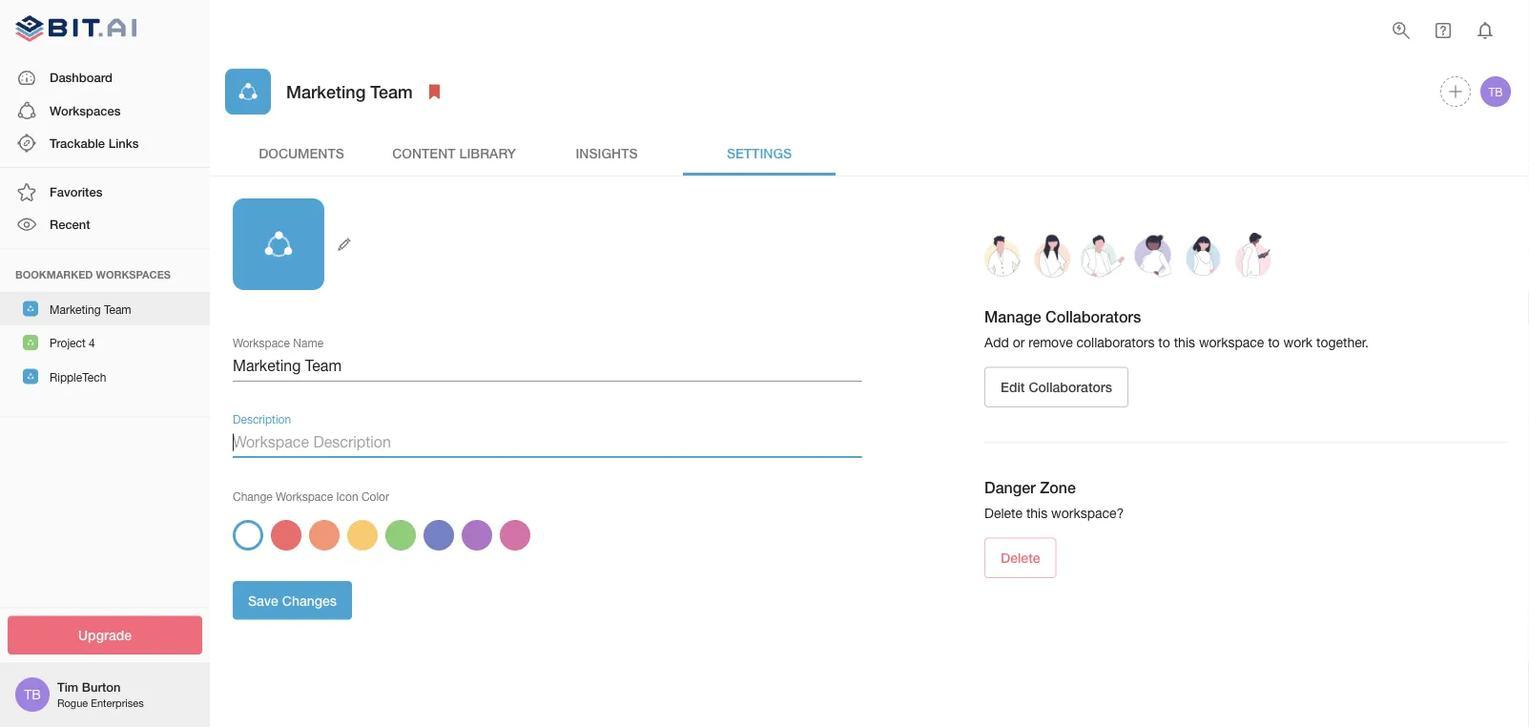 Task type: describe. For each thing, give the bounding box(es) containing it.
project 4 button
[[0, 326, 210, 360]]

save changes button
[[233, 581, 352, 620]]

project 4
[[50, 337, 95, 350]]

1 to from the left
[[1159, 335, 1171, 350]]

edit collaborators button
[[985, 367, 1129, 408]]

manage
[[985, 308, 1042, 326]]

insights link
[[531, 130, 683, 176]]

workspaces
[[50, 103, 121, 118]]

danger zone delete this workspace?
[[985, 479, 1125, 521]]

Workspace Name text field
[[233, 351, 862, 382]]

description
[[233, 413, 291, 426]]

marketing team inside button
[[50, 303, 131, 316]]

color
[[362, 490, 389, 503]]

remove
[[1029, 335, 1073, 350]]

tim burton rogue enterprises
[[57, 680, 144, 710]]

delete button
[[985, 538, 1057, 579]]

bookmarked
[[15, 268, 93, 281]]

tab list containing documents
[[225, 130, 1515, 176]]

content library
[[392, 145, 516, 161]]

1 vertical spatial tb
[[24, 687, 41, 702]]

favorites button
[[0, 176, 210, 208]]

add
[[985, 335, 1010, 350]]

team inside button
[[104, 303, 131, 316]]

favorites
[[50, 184, 103, 199]]

burton
[[82, 680, 121, 695]]

delete inside button
[[1001, 550, 1041, 566]]

danger
[[985, 479, 1036, 497]]

collaborators for manage
[[1046, 308, 1142, 326]]

1 vertical spatial workspace
[[276, 490, 333, 503]]

tim
[[57, 680, 78, 695]]

0 vertical spatial marketing team
[[286, 81, 413, 102]]

edit collaborators
[[1001, 379, 1113, 395]]

content
[[392, 145, 456, 161]]

dashboard
[[50, 70, 113, 85]]

Workspace Description text field
[[233, 428, 862, 458]]

workspace
[[1200, 335, 1265, 350]]

tb inside button
[[1489, 85, 1504, 98]]

workspaces button
[[0, 94, 210, 127]]

links
[[108, 136, 139, 150]]

1 horizontal spatial marketing
[[286, 81, 366, 102]]

manage collaborators add or remove collaborators to this workspace to work together.
[[985, 308, 1370, 350]]

remove bookmark image
[[424, 80, 446, 103]]

together.
[[1317, 335, 1370, 350]]



Task type: vqa. For each thing, say whether or not it's contained in the screenshot.
the top Remove Favorite Image
no



Task type: locate. For each thing, give the bounding box(es) containing it.
collaborators up collaborators
[[1046, 308, 1142, 326]]

trackable links
[[50, 136, 139, 150]]

to left work
[[1269, 335, 1281, 350]]

rogue
[[57, 697, 88, 710]]

enterprises
[[91, 697, 144, 710]]

0 vertical spatial marketing
[[286, 81, 366, 102]]

marketing inside marketing team button
[[50, 303, 101, 316]]

save
[[248, 593, 279, 608]]

marketing team
[[286, 81, 413, 102], [50, 303, 131, 316]]

1 vertical spatial this
[[1027, 505, 1048, 521]]

1 horizontal spatial team
[[371, 81, 413, 102]]

collaborators down remove
[[1029, 379, 1113, 395]]

team left remove bookmark icon
[[371, 81, 413, 102]]

to right collaborators
[[1159, 335, 1171, 350]]

settings
[[727, 145, 792, 161]]

recent button
[[0, 208, 210, 241]]

1 vertical spatial team
[[104, 303, 131, 316]]

tab list
[[225, 130, 1515, 176]]

this inside manage collaborators add or remove collaborators to this workspace to work together.
[[1175, 335, 1196, 350]]

0 vertical spatial tb
[[1489, 85, 1504, 98]]

0 vertical spatial this
[[1175, 335, 1196, 350]]

collaborators inside manage collaborators add or remove collaborators to this workspace to work together.
[[1046, 308, 1142, 326]]

workspace left icon
[[276, 490, 333, 503]]

0 vertical spatial team
[[371, 81, 413, 102]]

zone
[[1041, 479, 1076, 497]]

this
[[1175, 335, 1196, 350], [1027, 505, 1048, 521]]

collaborators
[[1046, 308, 1142, 326], [1029, 379, 1113, 395]]

1 vertical spatial delete
[[1001, 550, 1041, 566]]

change
[[233, 490, 273, 503]]

trackable
[[50, 136, 105, 150]]

workspace
[[233, 336, 290, 350], [276, 490, 333, 503]]

rippletech
[[50, 371, 106, 384]]

upgrade
[[78, 628, 132, 643]]

library
[[460, 145, 516, 161]]

workspace name
[[233, 336, 324, 350]]

to
[[1159, 335, 1171, 350], [1269, 335, 1281, 350]]

bookmarked workspaces
[[15, 268, 171, 281]]

workspace left name
[[233, 336, 290, 350]]

settings link
[[683, 130, 836, 176]]

0 horizontal spatial marketing
[[50, 303, 101, 316]]

changes
[[282, 593, 337, 608]]

collaborators inside button
[[1029, 379, 1113, 395]]

1 horizontal spatial to
[[1269, 335, 1281, 350]]

marketing team up documents
[[286, 81, 413, 102]]

marketing team button
[[0, 292, 210, 326]]

delete
[[985, 505, 1023, 521], [1001, 550, 1041, 566]]

0 horizontal spatial to
[[1159, 335, 1171, 350]]

tb button
[[1478, 73, 1515, 110]]

this inside danger zone delete this workspace?
[[1027, 505, 1048, 521]]

content library link
[[378, 130, 531, 176]]

trackable links button
[[0, 127, 210, 160]]

marketing team up 4
[[50, 303, 131, 316]]

marketing
[[286, 81, 366, 102], [50, 303, 101, 316]]

0 vertical spatial workspace
[[233, 336, 290, 350]]

1 horizontal spatial this
[[1175, 335, 1196, 350]]

or
[[1013, 335, 1025, 350]]

name
[[293, 336, 324, 350]]

team up project 4 button
[[104, 303, 131, 316]]

delete inside danger zone delete this workspace?
[[985, 505, 1023, 521]]

change workspace icon color
[[233, 490, 389, 503]]

project
[[50, 337, 86, 350]]

1 horizontal spatial tb
[[1489, 85, 1504, 98]]

dashboard button
[[0, 62, 210, 94]]

team
[[371, 81, 413, 102], [104, 303, 131, 316]]

1 vertical spatial collaborators
[[1029, 379, 1113, 395]]

edit
[[1001, 379, 1026, 395]]

1 vertical spatial marketing
[[50, 303, 101, 316]]

marketing up documents
[[286, 81, 366, 102]]

rippletech button
[[0, 360, 210, 394]]

0 vertical spatial collaborators
[[1046, 308, 1142, 326]]

documents
[[259, 145, 344, 161]]

0 horizontal spatial team
[[104, 303, 131, 316]]

documents link
[[225, 130, 378, 176]]

0 horizontal spatial this
[[1027, 505, 1048, 521]]

2 to from the left
[[1269, 335, 1281, 350]]

1 horizontal spatial marketing team
[[286, 81, 413, 102]]

collaborators for edit
[[1029, 379, 1113, 395]]

tb
[[1489, 85, 1504, 98], [24, 687, 41, 702]]

0 vertical spatial delete
[[985, 505, 1023, 521]]

4
[[89, 337, 95, 350]]

workspace?
[[1052, 505, 1125, 521]]

save changes
[[248, 593, 337, 608]]

delete down danger
[[985, 505, 1023, 521]]

marketing up project 4
[[50, 303, 101, 316]]

1 vertical spatial marketing team
[[50, 303, 131, 316]]

insights
[[576, 145, 638, 161]]

workspaces
[[96, 268, 171, 281]]

work
[[1284, 335, 1313, 350]]

delete down danger zone delete this workspace?
[[1001, 550, 1041, 566]]

0 horizontal spatial marketing team
[[50, 303, 131, 316]]

recent
[[50, 217, 90, 232]]

0 horizontal spatial tb
[[24, 687, 41, 702]]

this left workspace
[[1175, 335, 1196, 350]]

upgrade button
[[8, 616, 202, 655]]

this down zone
[[1027, 505, 1048, 521]]

collaborators
[[1077, 335, 1155, 350]]

icon
[[336, 490, 358, 503]]



